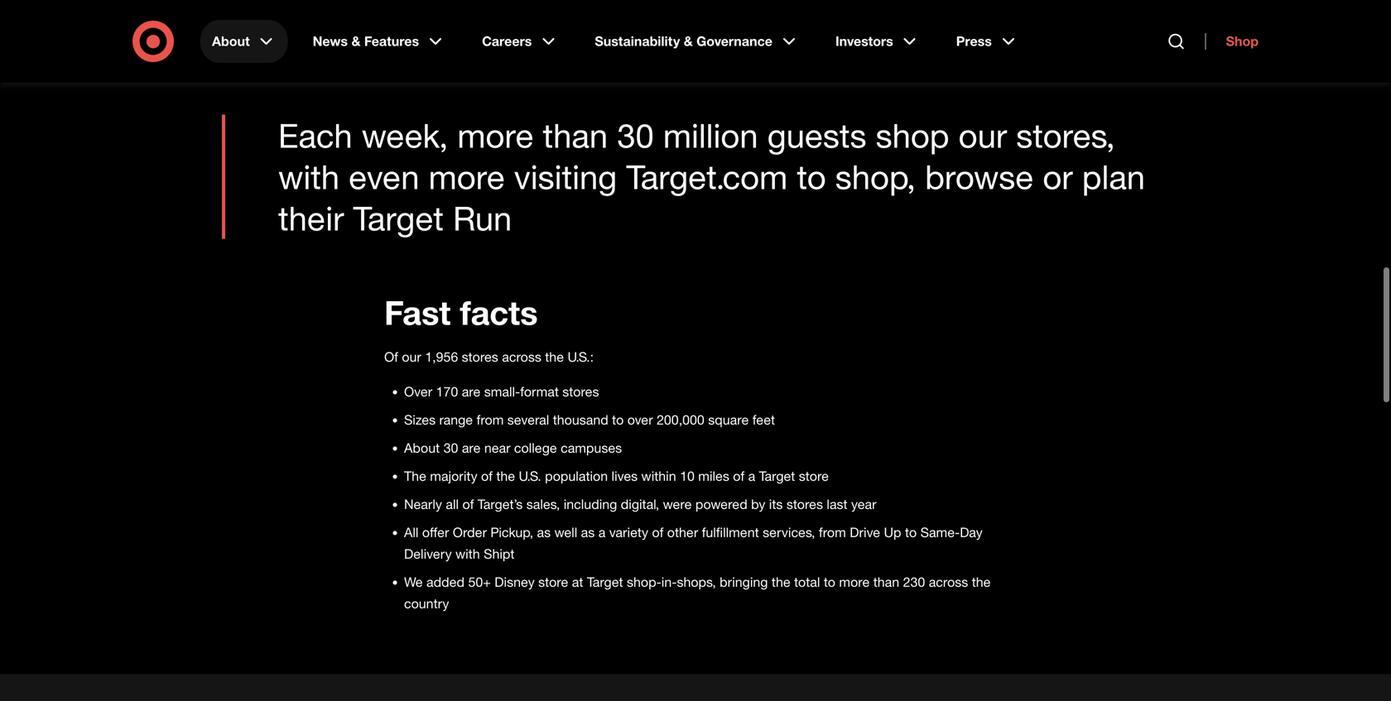 Task type: locate. For each thing, give the bounding box(es) containing it.
0 horizontal spatial a
[[599, 525, 606, 541]]

feet
[[753, 412, 775, 428]]

0 horizontal spatial our
[[402, 349, 421, 365]]

0 vertical spatial are
[[462, 384, 481, 400]]

stores right 1,956
[[462, 349, 499, 365]]

as
[[537, 525, 551, 541], [581, 525, 595, 541]]

drive
[[850, 525, 881, 541]]

as right well on the left bottom of the page
[[581, 525, 595, 541]]

30 left "million" at the top
[[617, 115, 654, 156]]

with inside all offer order pickup, as well as a variety of other fulfillment services, from drive up to same-day delivery with shipt
[[456, 546, 480, 562]]

investors
[[836, 33, 894, 49]]

2 vertical spatial store
[[539, 574, 568, 591]]

guests inside each week, more than 30 million guests shop our stores, with even more visiting target.com to shop, browse or plan their target run
[[768, 115, 867, 156]]

target right at in the bottom left of the page
[[587, 574, 623, 591]]

are right "170"
[[462, 384, 481, 400]]

their
[[278, 198, 344, 238]]

nearly
[[404, 496, 442, 513]]

were
[[663, 496, 692, 513]]

than left 230
[[874, 574, 900, 591]]

0 vertical spatial more
[[458, 115, 534, 156]]

1 vertical spatial our
[[959, 115, 1007, 156]]

guests for the
[[870, 21, 909, 37]]

to left shop,
[[797, 156, 826, 197]]

target left and
[[384, 43, 421, 59]]

than
[[543, 115, 608, 156], [874, 574, 900, 591]]

&
[[352, 33, 361, 49], [684, 33, 693, 49]]

1 vertical spatial store
[[799, 468, 829, 484]]

1 horizontal spatial &
[[684, 33, 693, 49]]

0 horizontal spatial as
[[537, 525, 551, 541]]

years
[[760, 21, 792, 37]]

1 vertical spatial with
[[456, 546, 480, 562]]

sales,
[[527, 496, 560, 513]]

& right formats
[[684, 33, 693, 49]]

nearly all of target's sales, including digital, were powered by its stores last year
[[404, 496, 877, 513]]

press link
[[945, 20, 1030, 63]]

0 horizontal spatial across
[[502, 349, 542, 365]]

1 horizontal spatial than
[[874, 574, 900, 591]]

powered
[[696, 496, 748, 513]]

0 horizontal spatial &
[[352, 33, 361, 49]]

in
[[676, 21, 686, 37]]

about
[[212, 33, 250, 49], [404, 440, 440, 456]]

1 horizontal spatial 30
[[617, 115, 654, 156]]

over
[[628, 412, 653, 428]]

30
[[617, 115, 654, 156], [444, 440, 458, 456]]

& for features
[[352, 33, 361, 49]]

1 horizontal spatial guests
[[870, 21, 909, 37]]

target down even
[[353, 198, 444, 238]]

of
[[965, 21, 977, 37], [481, 468, 493, 484], [733, 468, 745, 484], [463, 496, 474, 513], [652, 525, 664, 541]]

1 vertical spatial stores
[[563, 384, 599, 400]]

to
[[797, 156, 826, 197], [612, 412, 624, 428], [905, 525, 917, 541], [824, 574, 836, 591]]

1 vertical spatial than
[[874, 574, 900, 591]]

several
[[508, 412, 549, 428]]

of right miles
[[733, 468, 745, 484]]

to right "total"
[[824, 574, 836, 591]]

at
[[572, 574, 583, 591]]

the
[[404, 468, 426, 484]]

of
[[384, 349, 398, 365]]

larger store formats link
[[546, 21, 672, 37]]

1 vertical spatial across
[[929, 574, 969, 591]]

we added 50+ disney store at target shop-in-shops, bringing the total to more than 230 across the country
[[404, 574, 991, 612]]

offer
[[422, 525, 449, 541]]

store up the day
[[587, 21, 619, 37]]

lives
[[612, 468, 638, 484]]

stores right its at the bottom right of the page
[[787, 496, 823, 513]]

or
[[1043, 156, 1073, 197]]

0 vertical spatial our
[[532, 43, 552, 59]]

2 & from the left
[[684, 33, 693, 49]]

our right of
[[402, 349, 421, 365]]

from down last
[[819, 525, 846, 541]]

0 vertical spatial with
[[278, 156, 340, 197]]

0 horizontal spatial than
[[543, 115, 608, 156]]

coming
[[712, 21, 756, 37]]

a left variety
[[599, 525, 606, 541]]

small-
[[484, 384, 520, 400]]

country
[[404, 596, 449, 612]]

2 vertical spatial more
[[839, 574, 870, 591]]

guests
[[870, 21, 909, 37], [768, 115, 867, 156]]

across up format
[[502, 349, 542, 365]]

from up 'near'
[[477, 412, 504, 428]]

1 vertical spatial more
[[429, 156, 505, 197]]

well
[[555, 525, 578, 541]]

1 vertical spatial guests
[[768, 115, 867, 156]]

shops,
[[677, 574, 716, 591]]

browse
[[925, 156, 1034, 197]]

shop
[[1226, 33, 1259, 49]]

than inside each week, more than 30 million guests shop our stores, with even more visiting target.com to shop, browse or plan their target run
[[543, 115, 608, 156]]

our down larger
[[532, 43, 552, 59]]

majority
[[430, 468, 478, 484]]

from
[[477, 412, 504, 428], [819, 525, 846, 541]]

0 horizontal spatial store
[[539, 574, 568, 591]]

we
[[404, 574, 423, 591]]

0 horizontal spatial 30
[[444, 440, 458, 456]]

2 are from the top
[[462, 440, 481, 456]]

each
[[278, 115, 353, 156]]

year
[[852, 496, 877, 513]]

miles
[[699, 468, 730, 484]]

1 horizontal spatial about
[[404, 440, 440, 456]]

the left "total"
[[772, 574, 791, 591]]

1 horizontal spatial with
[[456, 546, 480, 562]]

of inside all offer order pickup, as well as a variety of other fulfillment services, from drive up to same-day delivery with shipt
[[652, 525, 664, 541]]

2 horizontal spatial stores
[[787, 496, 823, 513]]

run
[[453, 198, 512, 238]]

target up its at the bottom right of the page
[[759, 468, 796, 484]]

than up visiting
[[543, 115, 608, 156]]

fast facts
[[384, 292, 538, 333]]

our up browse
[[959, 115, 1007, 156]]

more
[[458, 115, 534, 156], [429, 156, 505, 197], [839, 574, 870, 591]]

guests right provide
[[870, 21, 909, 37]]

0 vertical spatial about
[[212, 33, 250, 49]]

more right "total"
[[839, 574, 870, 591]]

range
[[439, 412, 473, 428]]

1 horizontal spatial across
[[929, 574, 969, 591]]

a
[[748, 468, 756, 484], [599, 525, 606, 541]]

30 up the majority
[[444, 440, 458, 456]]

up
[[884, 525, 902, 541]]

1 horizontal spatial from
[[819, 525, 846, 541]]

governance
[[697, 33, 773, 49]]

are
[[462, 384, 481, 400], [462, 440, 481, 456]]

than inside we added 50+ disney store at target shop-in-shops, bringing the total to more than 230 across the country
[[874, 574, 900, 591]]

of inside in the coming years that provide guests the best of target and better deliver our same-day services.
[[965, 21, 977, 37]]

1 vertical spatial a
[[599, 525, 606, 541]]

and
[[424, 43, 447, 59]]

of left other
[[652, 525, 664, 541]]

week,
[[362, 115, 448, 156]]

more up run
[[429, 156, 505, 197]]

30 inside each week, more than 30 million guests shop our stores, with even more visiting target.com to shop, browse or plan their target run
[[617, 115, 654, 156]]

store up last
[[799, 468, 829, 484]]

the left best
[[913, 21, 932, 37]]

order
[[453, 525, 487, 541]]

each week, more than 30 million guests shop our stores, with even more visiting target.com to shop, browse or plan their target run
[[278, 115, 1146, 238]]

a up by
[[748, 468, 756, 484]]

in-
[[662, 574, 677, 591]]

news & features link
[[301, 20, 457, 63]]

0 vertical spatial 30
[[617, 115, 654, 156]]

200,000
[[657, 412, 705, 428]]

the left u.s.
[[496, 468, 515, 484]]

near
[[484, 440, 511, 456]]

1 vertical spatial from
[[819, 525, 846, 541]]

across right 230
[[929, 574, 969, 591]]

50+
[[468, 574, 491, 591]]

the left u.s.:
[[545, 349, 564, 365]]

to inside all offer order pickup, as well as a variety of other fulfillment services, from drive up to same-day delivery with shipt
[[905, 525, 917, 541]]

over 170 are small-format stores
[[404, 384, 599, 400]]

store left at in the bottom left of the page
[[539, 574, 568, 591]]

0 vertical spatial store
[[587, 21, 619, 37]]

of right best
[[965, 21, 977, 37]]

& right the news
[[352, 33, 361, 49]]

0 horizontal spatial guests
[[768, 115, 867, 156]]

a inside all offer order pickup, as well as a variety of other fulfillment services, from drive up to same-day delivery with shipt
[[599, 525, 606, 541]]

as left well on the left bottom of the page
[[537, 525, 551, 541]]

sustainability & governance link
[[583, 20, 811, 63]]

1 horizontal spatial our
[[532, 43, 552, 59]]

with up their
[[278, 156, 340, 197]]

1 horizontal spatial as
[[581, 525, 595, 541]]

0 vertical spatial guests
[[870, 21, 909, 37]]

more up visiting
[[458, 115, 534, 156]]

target inside we added 50+ disney store at target shop-in-shops, bringing the total to more than 230 across the country
[[587, 574, 623, 591]]

with inside each week, more than 30 million guests shop our stores, with even more visiting target.com to shop, browse or plan their target run
[[278, 156, 340, 197]]

1 as from the left
[[537, 525, 551, 541]]

1 horizontal spatial a
[[748, 468, 756, 484]]

1 & from the left
[[352, 33, 361, 49]]

guests inside in the coming years that provide guests the best of target and better deliver our same-day services.
[[870, 21, 909, 37]]

0 horizontal spatial about
[[212, 33, 250, 49]]

added
[[427, 574, 465, 591]]

0 vertical spatial stores
[[462, 349, 499, 365]]

are left 'near'
[[462, 440, 481, 456]]

disney
[[495, 574, 535, 591]]

provide
[[822, 21, 866, 37]]

2 vertical spatial our
[[402, 349, 421, 365]]

with
[[278, 156, 340, 197], [456, 546, 480, 562]]

target
[[384, 43, 421, 59], [353, 198, 444, 238], [759, 468, 796, 484], [587, 574, 623, 591]]

to inside each week, more than 30 million guests shop our stores, with even more visiting target.com to shop, browse or plan their target run
[[797, 156, 826, 197]]

1 vertical spatial about
[[404, 440, 440, 456]]

sustainability
[[595, 33, 680, 49]]

to right up
[[905, 525, 917, 541]]

0 horizontal spatial with
[[278, 156, 340, 197]]

with down order
[[456, 546, 480, 562]]

of our 1,956 stores across the u.s.:
[[384, 349, 594, 365]]

guests up shop,
[[768, 115, 867, 156]]

stores
[[462, 349, 499, 365], [563, 384, 599, 400], [787, 496, 823, 513]]

0 vertical spatial from
[[477, 412, 504, 428]]

1 are from the top
[[462, 384, 481, 400]]

million
[[663, 115, 758, 156]]

guests for shop
[[768, 115, 867, 156]]

2 horizontal spatial our
[[959, 115, 1007, 156]]

0 vertical spatial than
[[543, 115, 608, 156]]

1 vertical spatial are
[[462, 440, 481, 456]]

1 vertical spatial 30
[[444, 440, 458, 456]]

visiting
[[514, 156, 617, 197]]

our inside in the coming years that provide guests the best of target and better deliver our same-day services.
[[532, 43, 552, 59]]

stores up thousand
[[563, 384, 599, 400]]

news & features
[[313, 33, 419, 49]]

10
[[680, 468, 695, 484]]



Task type: vqa. For each thing, say whether or not it's contained in the screenshot.
the —
no



Task type: describe. For each thing, give the bounding box(es) containing it.
store inside we added 50+ disney store at target shop-in-shops, bringing the total to more than 230 across the country
[[539, 574, 568, 591]]

features
[[364, 33, 419, 49]]

2 horizontal spatial store
[[799, 468, 829, 484]]

0 vertical spatial a
[[748, 468, 756, 484]]

fulfillment
[[702, 525, 759, 541]]

about for about 30 are near college campuses
[[404, 440, 440, 456]]

from inside all offer order pickup, as well as a variety of other fulfillment services, from drive up to same-day delivery with shipt
[[819, 525, 846, 541]]

of right all at the bottom
[[463, 496, 474, 513]]

of down 'near'
[[481, 468, 493, 484]]

& for governance
[[684, 33, 693, 49]]

careers link
[[471, 20, 570, 63]]

all
[[404, 525, 419, 541]]

format
[[520, 384, 559, 400]]

variety
[[609, 525, 649, 541]]

including
[[564, 496, 617, 513]]

careers
[[482, 33, 532, 49]]

about 30 are near college campuses
[[404, 440, 622, 456]]

stores,
[[1017, 115, 1116, 156]]

its
[[769, 496, 783, 513]]

sizes
[[404, 412, 436, 428]]

0 vertical spatial across
[[502, 349, 542, 365]]

shop,
[[836, 156, 916, 197]]

about for about
[[212, 33, 250, 49]]

1 horizontal spatial stores
[[563, 384, 599, 400]]

target.com
[[627, 156, 788, 197]]

pickup,
[[491, 525, 534, 541]]

0 horizontal spatial stores
[[462, 349, 499, 365]]

u.s.:
[[568, 349, 594, 365]]

last
[[827, 496, 848, 513]]

best
[[935, 21, 962, 37]]

u.s.
[[519, 468, 541, 484]]

all
[[446, 496, 459, 513]]

target's
[[478, 496, 523, 513]]

other
[[667, 525, 698, 541]]

college
[[514, 440, 557, 456]]

formats
[[623, 21, 672, 37]]

are for near
[[462, 440, 481, 456]]

shop
[[876, 115, 950, 156]]

same-
[[921, 525, 960, 541]]

to inside we added 50+ disney store at target shop-in-shops, bringing the total to more than 230 across the country
[[824, 574, 836, 591]]

bringing
[[720, 574, 768, 591]]

news
[[313, 33, 348, 49]]

larger store formats
[[546, 21, 672, 37]]

the down day
[[972, 574, 991, 591]]

sustainability & governance
[[595, 33, 773, 49]]

day
[[960, 525, 983, 541]]

press
[[957, 33, 992, 49]]

2 as from the left
[[581, 525, 595, 541]]

square
[[708, 412, 749, 428]]

in the coming years that provide guests the best of target and better deliver our same-day services.
[[384, 21, 977, 59]]

more inside we added 50+ disney store at target shop-in-shops, bringing the total to more than 230 across the country
[[839, 574, 870, 591]]

services.
[[618, 43, 670, 59]]

thousand
[[553, 412, 609, 428]]

across inside we added 50+ disney store at target shop-in-shops, bringing the total to more than 230 across the country
[[929, 574, 969, 591]]

1,956
[[425, 349, 458, 365]]

are for small-
[[462, 384, 481, 400]]

campuses
[[561, 440, 622, 456]]

target inside in the coming years that provide guests the best of target and better deliver our same-day services.
[[384, 43, 421, 59]]

about link
[[200, 20, 288, 63]]

larger
[[546, 21, 583, 37]]

deliver
[[489, 43, 529, 59]]

target inside each week, more than 30 million guests shop our stores, with even more visiting target.com to shop, browse or plan their target run
[[353, 198, 444, 238]]

the right in
[[690, 21, 708, 37]]

even
[[349, 156, 420, 197]]

shop-
[[627, 574, 662, 591]]

shop link
[[1206, 33, 1259, 50]]

within
[[642, 468, 676, 484]]

to left over
[[612, 412, 624, 428]]

the majority of the u.s. population lives within 10 miles of a target store
[[404, 468, 829, 484]]

that
[[795, 21, 818, 37]]

same-
[[555, 43, 593, 59]]

170
[[436, 384, 458, 400]]

0 horizontal spatial from
[[477, 412, 504, 428]]

sizes range from several thousand to over 200,000 square feet
[[404, 412, 775, 428]]

day
[[593, 43, 614, 59]]

services,
[[763, 525, 815, 541]]

facts
[[460, 292, 538, 333]]

2 vertical spatial stores
[[787, 496, 823, 513]]

by
[[751, 496, 766, 513]]

our inside each week, more than 30 million guests shop our stores, with even more visiting target.com to shop, browse or plan their target run
[[959, 115, 1007, 156]]

plan
[[1082, 156, 1146, 197]]

over
[[404, 384, 433, 400]]

1 horizontal spatial store
[[587, 21, 619, 37]]

total
[[794, 574, 820, 591]]

population
[[545, 468, 608, 484]]

better
[[450, 43, 486, 59]]



